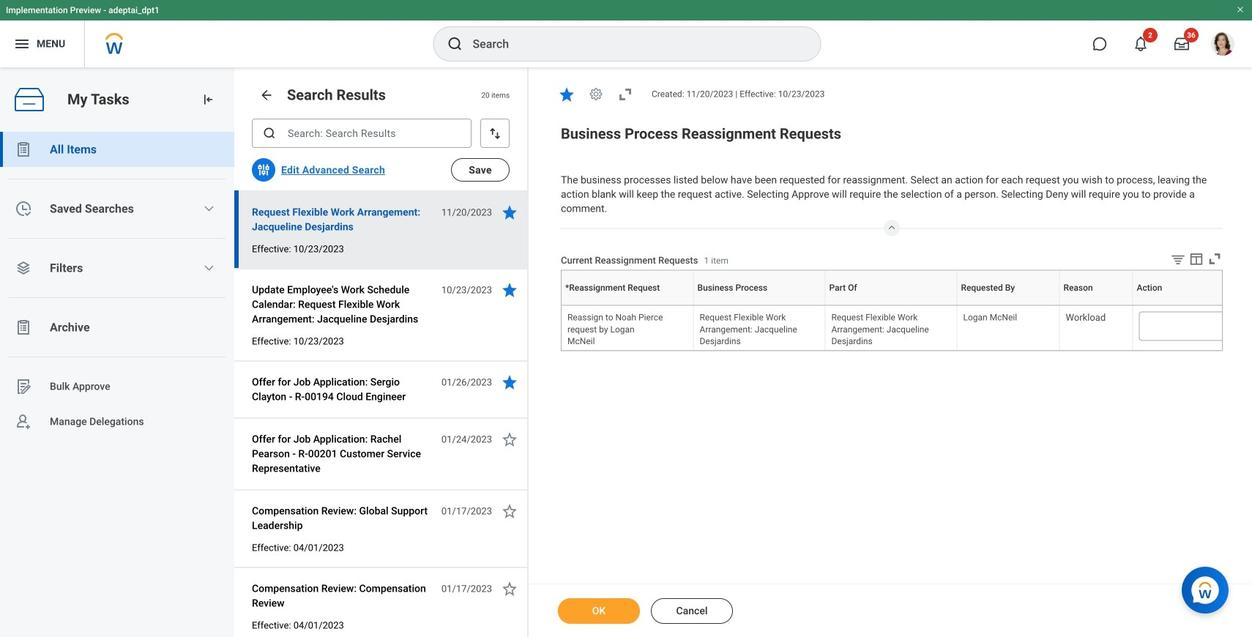 Task type: describe. For each thing, give the bounding box(es) containing it.
rename image
[[15, 378, 32, 395]]

1 star image from the top
[[501, 281, 518, 299]]

notifications large image
[[1134, 37, 1148, 51]]

Search Workday  search field
[[473, 28, 791, 60]]

item list element
[[234, 67, 529, 637]]

1 row element from the top
[[562, 271, 1252, 305]]

2 row element from the top
[[562, 307, 1252, 350]]

inbox large image
[[1175, 37, 1189, 51]]

reassign to noah pierce request by logan mcneil element
[[568, 310, 663, 346]]

transformation import image
[[201, 92, 215, 107]]

configure image
[[256, 163, 271, 177]]

select to filter grid data image
[[1170, 252, 1186, 267]]

clipboard image
[[15, 319, 32, 336]]

click to view/edit grid preferences image
[[1189, 251, 1205, 267]]

0 horizontal spatial fullscreen image
[[617, 86, 634, 103]]

arrow left image
[[259, 88, 274, 103]]

search image
[[446, 35, 464, 53]]

user plus image
[[15, 413, 32, 431]]

2 star image from the top
[[501, 580, 518, 598]]

chevron up image
[[883, 220, 901, 232]]

logan mcneil element
[[963, 310, 1017, 323]]

clock check image
[[15, 200, 32, 217]]



Task type: vqa. For each thing, say whether or not it's contained in the screenshot.
This candidate has a high retention risk - immediate action needed. icon to the middle
no



Task type: locate. For each thing, give the bounding box(es) containing it.
0 vertical spatial fullscreen image
[[617, 86, 634, 103]]

1 request flexible work arrangement: jacqueline desjardins element from the left
[[700, 310, 797, 346]]

Search field
[[1140, 313, 1252, 340]]

star image
[[558, 86, 576, 103], [501, 204, 518, 221], [501, 373, 518, 391], [501, 431, 518, 448], [501, 502, 518, 520]]

0 vertical spatial chevron down image
[[203, 203, 215, 215]]

2 chevron down image from the top
[[203, 262, 215, 274]]

0 vertical spatial row element
[[562, 271, 1252, 305]]

chevron down image for clock check icon
[[203, 203, 215, 215]]

2 request flexible work arrangement: jacqueline desjardins element from the left
[[832, 310, 929, 346]]

search image
[[262, 126, 277, 141]]

fullscreen image right click to view/edit grid preferences icon
[[1207, 251, 1223, 267]]

close environment banner image
[[1236, 5, 1245, 14]]

0 horizontal spatial request flexible work arrangement: jacqueline desjardins element
[[700, 310, 797, 346]]

fullscreen image right gear image on the top left
[[617, 86, 634, 103]]

justify image
[[13, 35, 31, 53]]

row element
[[562, 271, 1252, 305], [562, 307, 1252, 350]]

1 vertical spatial chevron down image
[[203, 262, 215, 274]]

sort image
[[488, 126, 502, 141]]

1 vertical spatial row element
[[562, 307, 1252, 350]]

0 vertical spatial star image
[[501, 281, 518, 299]]

1 horizontal spatial fullscreen image
[[1207, 251, 1223, 267]]

chevron down image for perspective icon
[[203, 262, 215, 274]]

1 vertical spatial fullscreen image
[[1207, 251, 1223, 267]]

gear image
[[589, 87, 603, 101]]

1 horizontal spatial request flexible work arrangement: jacqueline desjardins element
[[832, 310, 929, 346]]

banner
[[0, 0, 1252, 67]]

1 chevron down image from the top
[[203, 203, 215, 215]]

star image
[[501, 281, 518, 299], [501, 580, 518, 598]]

perspective image
[[15, 259, 32, 277]]

fullscreen image
[[617, 86, 634, 103], [1207, 251, 1223, 267]]

toolbar
[[1159, 251, 1223, 270]]

Search: Search Results text field
[[252, 119, 472, 148]]

list
[[0, 132, 234, 439]]

clipboard image
[[15, 141, 32, 158]]

chevron down image
[[203, 203, 215, 215], [203, 262, 215, 274]]

1 vertical spatial star image
[[501, 580, 518, 598]]

request flexible work arrangement: jacqueline desjardins element
[[700, 310, 797, 346], [832, 310, 929, 346]]

profile logan mcneil image
[[1211, 32, 1235, 59]]



